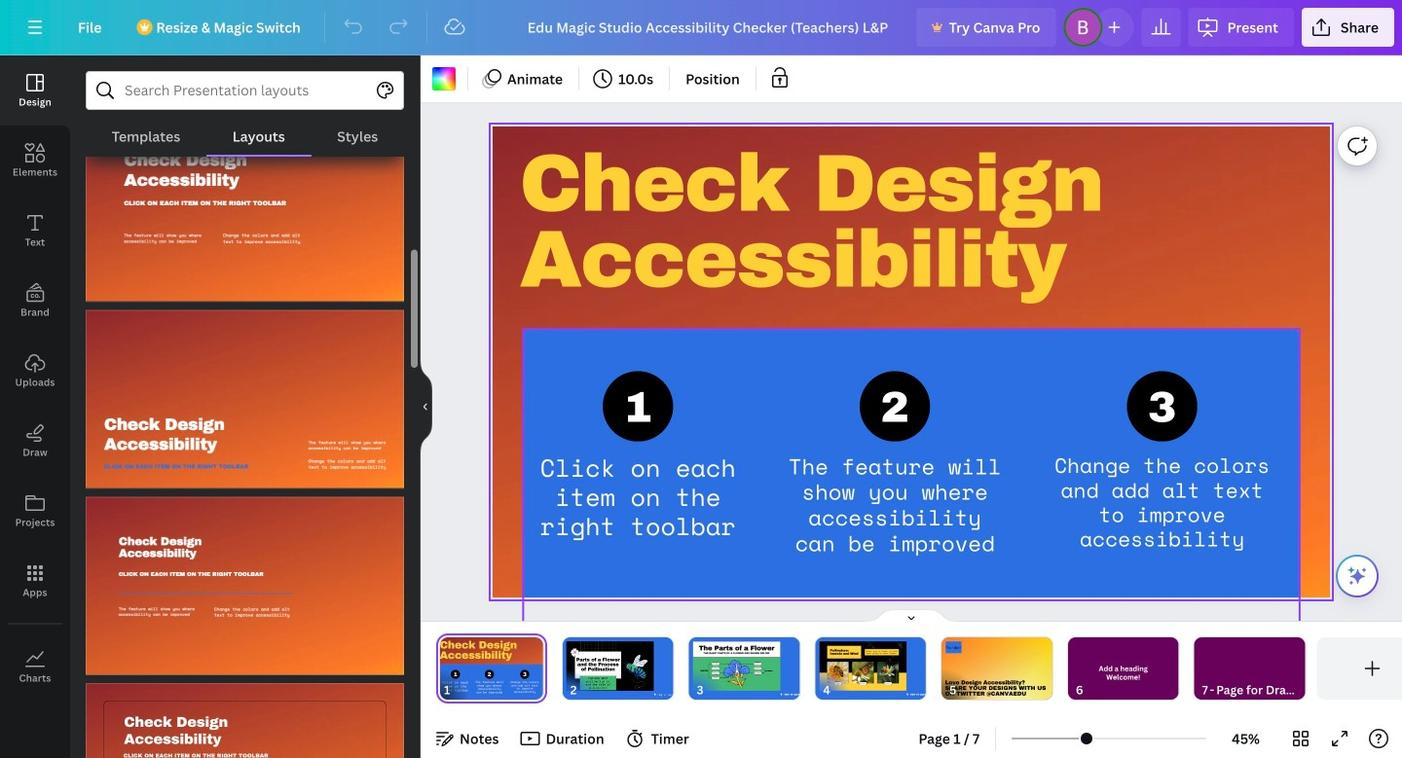 Task type: locate. For each thing, give the bounding box(es) containing it.
hide image
[[420, 360, 433, 454]]

main menu bar
[[0, 0, 1403, 56]]

Zoom button
[[1215, 724, 1278, 755]]

side panel tab list
[[0, 56, 70, 702]]

canva assistant image
[[1346, 565, 1370, 588]]



Task type: vqa. For each thing, say whether or not it's contained in the screenshot.
Page title "Text Field" on the bottom of the page
yes



Task type: describe. For each thing, give the bounding box(es) containing it.
hide pages image
[[865, 609, 959, 624]]

Search Presentation layouts search field
[[125, 72, 365, 109]]

Design title text field
[[512, 8, 909, 47]]

no colour image
[[433, 67, 456, 91]]

Page title text field
[[459, 681, 467, 700]]

page 1 image
[[436, 638, 547, 700]]



